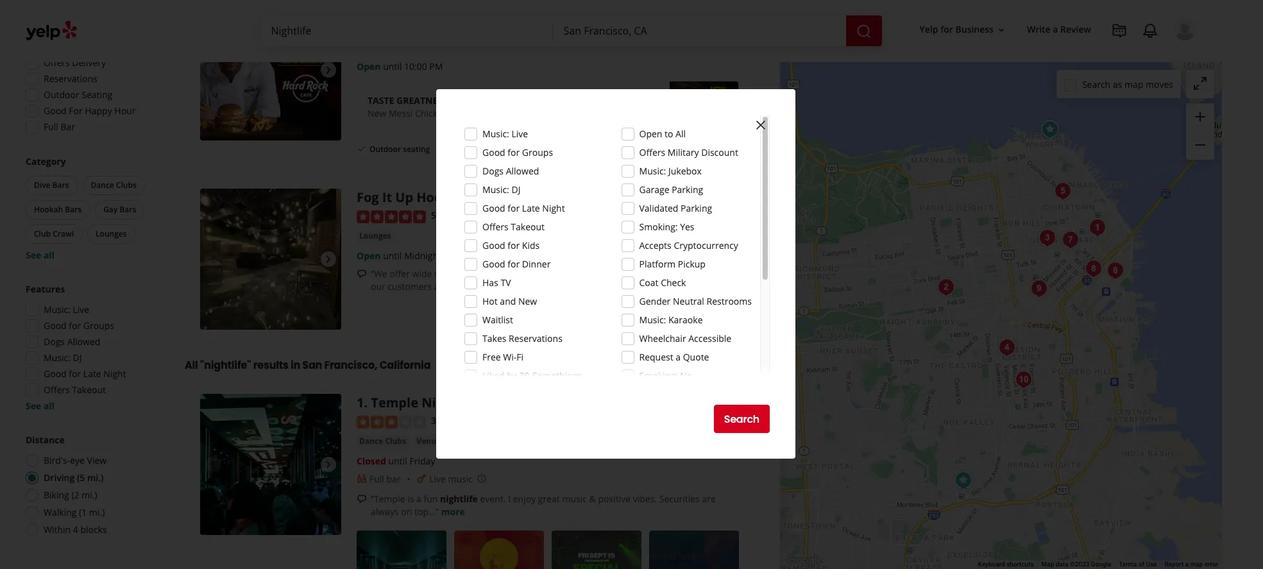 Task type: vqa. For each thing, say whether or not it's contained in the screenshot.
the Manage Friends
no



Task type: locate. For each thing, give the bounding box(es) containing it.
2 all from the top
[[44, 400, 54, 412]]

san for in
[[303, 358, 322, 373]]

0 horizontal spatial dance
[[91, 180, 114, 191]]

outdoor inside group
[[44, 89, 79, 101]]

1 horizontal spatial music: live
[[483, 128, 528, 140]]

1 16 speech v2 image from the top
[[357, 269, 367, 279]]

business
[[956, 23, 994, 36]]

2 see all button from the top
[[26, 400, 54, 412]]

(2 right 5.0
[[446, 209, 454, 222]]

previous image for open until 10:00 pm
[[205, 63, 221, 78]]

1 vertical spatial previous image
[[205, 252, 221, 267]]

new down taste
[[368, 107, 387, 119]]

see for category
[[26, 249, 41, 261]]

0 horizontal spatial full
[[44, 121, 58, 133]]

search down vegetarians
[[724, 412, 760, 427]]

1 see all from the top
[[26, 249, 54, 261]]

smoking: down validated
[[640, 221, 678, 233]]

see all up distance
[[26, 400, 54, 412]]

1 vertical spatial reservations
[[509, 332, 563, 345]]

previous image
[[205, 63, 221, 78], [205, 252, 221, 267], [205, 457, 221, 473]]

selection
[[435, 267, 472, 280]]

1 horizontal spatial dance
[[359, 436, 383, 446]]

hot and new
[[483, 295, 537, 307]]

(2 up walking (1 mi.)
[[71, 489, 79, 501]]

more link down nightlife
[[441, 506, 465, 518]]

terms of use
[[1120, 561, 1158, 568]]

wheelchair accessible
[[640, 332, 732, 345]]

driving
[[44, 472, 75, 484]]

0 horizontal spatial are
[[434, 280, 448, 292]]

dogs down 16 checkmark v2 icon
[[483, 165, 504, 177]]

mi.) up (1
[[82, 489, 97, 501]]

clubs up gay bars on the left top of the page
[[116, 180, 137, 191]]

0 vertical spatial dogs allowed
[[483, 165, 539, 177]]

0 vertical spatial night
[[543, 202, 565, 214]]

1 horizontal spatial (2
[[446, 209, 454, 222]]

driving (5 mi.)
[[44, 472, 104, 484]]

1 vertical spatial next image
[[321, 457, 336, 473]]

group containing features
[[22, 283, 159, 413]]

0 horizontal spatial music: live
[[44, 304, 89, 316]]

1 horizontal spatial are
[[702, 493, 716, 505]]

0 vertical spatial see
[[26, 249, 41, 261]]

mi.) right (1
[[89, 506, 105, 519]]

temple nightclub san francisco link
[[371, 394, 575, 412]]

1 vertical spatial see
[[26, 400, 41, 412]]

accepts
[[640, 239, 672, 252]]

a inside dialog
[[676, 351, 681, 363]]

full left "bar"
[[44, 121, 58, 133]]

0 vertical spatial (2
[[446, 209, 454, 222]]

0 vertical spatial search
[[1083, 78, 1111, 90]]

in
[[291, 358, 300, 373]]

16 speech v2 image for "temple is a fun
[[357, 495, 367, 505]]

16 speech v2 image
[[357, 269, 367, 279], [357, 495, 367, 505]]

lounges button down gay
[[87, 225, 135, 244]]

1 vertical spatial groups
[[83, 320, 114, 332]]

open down the suggested
[[44, 40, 67, 53]]

1 horizontal spatial lounges
[[359, 230, 391, 241]]

open inside group
[[44, 40, 67, 53]]

mi.) right the (5
[[87, 472, 104, 484]]

1 horizontal spatial map
[[1191, 561, 1204, 568]]

0 vertical spatial by
[[507, 370, 517, 382]]

the valencia room image
[[995, 335, 1020, 361]]

temple
[[371, 394, 418, 412]]

outdoor seating
[[370, 144, 430, 155]]

0 horizontal spatial by
[[507, 370, 517, 382]]

greatness
[[397, 94, 448, 106]]

san right in
[[303, 358, 322, 373]]

see all down club
[[26, 249, 54, 261]]

our down the "we
[[371, 280, 386, 292]]

dance up gay
[[91, 180, 114, 191]]

night inside group
[[104, 368, 126, 380]]

0 vertical spatial music: live
[[483, 128, 528, 140]]

0 horizontal spatial lounges button
[[87, 225, 135, 244]]

1 vertical spatial mi.)
[[82, 489, 97, 501]]

1 vertical spatial to
[[669, 267, 677, 280]]

dance clubs button up gay
[[82, 176, 145, 195]]

groups inside group
[[83, 320, 114, 332]]

0 horizontal spatial and
[[500, 295, 516, 307]]

new for taste greatness new messi chicken sandwich
[[368, 107, 387, 119]]

(2 for reviews)
[[446, 209, 454, 222]]

1 horizontal spatial good for groups
[[483, 146, 553, 159]]

(traditional)
[[398, 41, 446, 52]]

by left 30-
[[507, 370, 517, 382]]

2 previous image from the top
[[205, 252, 221, 267]]

are right securities
[[702, 493, 716, 505]]

slideshow element
[[200, 0, 341, 141], [200, 189, 341, 330], [200, 394, 341, 535]]

new inside search dialog
[[519, 295, 537, 307]]

fog it up hookah lounge
[[357, 189, 517, 206]]

delivery left 16 checkmark v2 icon
[[453, 144, 484, 155]]

1 horizontal spatial allowed
[[506, 165, 539, 177]]

request
[[640, 351, 674, 363]]

takeout inside search dialog
[[511, 221, 545, 233]]

all down club crawl button
[[44, 249, 54, 261]]

0 horizontal spatial dance clubs
[[91, 180, 137, 191]]

0 vertical spatial more link
[[636, 280, 659, 292]]

within
[[44, 524, 71, 536]]

by for vegetarians
[[664, 388, 674, 401]]

reviews)
[[457, 209, 491, 222]]

16 live music v2 image
[[417, 474, 427, 484]]

a right write
[[1053, 23, 1059, 36]]

1 vertical spatial our
[[371, 280, 386, 292]]

1 all from the top
[[44, 249, 54, 261]]

1 vertical spatial dance
[[359, 436, 383, 446]]

mi.)
[[87, 472, 104, 484], [82, 489, 97, 501], [89, 506, 105, 519]]

reservations down offers delivery on the top of page
[[44, 73, 97, 85]]

map right as
[[1125, 78, 1144, 90]]

group
[[22, 20, 159, 137], [1187, 103, 1215, 160], [23, 155, 159, 262], [22, 283, 159, 413]]

happy
[[85, 105, 112, 117]]

0 horizontal spatial dj
[[73, 352, 82, 364]]

music
[[448, 473, 473, 485], [563, 493, 587, 505]]

good for late night inside search dialog
[[483, 202, 565, 214]]

2 next image from the top
[[321, 457, 336, 473]]

1 vertical spatial are
[[702, 493, 716, 505]]

coat
[[640, 277, 659, 289]]

liked down free
[[483, 370, 505, 382]]

dogs allowed down features
[[44, 336, 100, 348]]

parking for validated parking
[[681, 202, 713, 214]]

0 vertical spatial temple nightclub san francisco image
[[1085, 215, 1111, 241]]

search image
[[857, 23, 872, 39]]

a inside 'link'
[[1053, 23, 1059, 36]]

1 vertical spatial (2
[[71, 489, 79, 501]]

parking
[[672, 184, 704, 196], [681, 202, 713, 214]]

& left positive
[[590, 493, 596, 505]]

keyboard shortcuts
[[979, 561, 1034, 568]]

16 chevron down v2 image
[[997, 25, 1007, 35]]

military
[[668, 146, 699, 159]]

0 horizontal spatial hookah
[[34, 204, 63, 215]]

results
[[253, 358, 289, 373]]

0 horizontal spatial music: dj
[[44, 352, 82, 364]]

a right at
[[489, 280, 494, 292]]

search for search
[[724, 412, 760, 427]]

bars right "dive"
[[52, 180, 69, 191]]

search for search as map moves
[[1083, 78, 1111, 90]]

somethings
[[533, 370, 582, 382]]

and down nice on the left
[[500, 295, 516, 307]]

hookah inside button
[[34, 204, 63, 215]]

0 vertical spatial clubs
[[116, 180, 137, 191]]

lounges
[[96, 228, 127, 239], [359, 230, 391, 241]]

©2023
[[1071, 561, 1090, 568]]

liked down smoking: no
[[640, 388, 662, 401]]

1 previous image from the top
[[205, 63, 221, 78]]

1 horizontal spatial groups
[[522, 146, 553, 159]]

until down american (traditional) button
[[383, 60, 402, 72]]

0 horizontal spatial search
[[724, 412, 760, 427]]

temple nightclub san francisco image
[[1085, 215, 1111, 241], [200, 394, 341, 535]]

1 smoking: from the top
[[640, 221, 678, 233]]

full inside group
[[44, 121, 58, 133]]

good for late night
[[483, 202, 565, 214], [44, 368, 126, 380]]

of up at
[[474, 267, 483, 280]]

google
[[1092, 561, 1112, 568]]

and up cozy
[[599, 267, 615, 280]]

blocks
[[81, 524, 107, 536]]

data
[[1056, 561, 1069, 568]]

clubs inside group
[[116, 180, 137, 191]]

music right great
[[563, 493, 587, 505]]

a right is
[[417, 493, 422, 505]]

of
[[474, 267, 483, 280], [1139, 561, 1145, 568]]

parking for garage parking
[[672, 184, 704, 196]]

sure
[[717, 267, 736, 280]]

open up "music: jukebox"
[[640, 128, 663, 140]]

2 vertical spatial previous image
[[205, 457, 221, 473]]

1 horizontal spatial search
[[1083, 78, 1111, 90]]

search inside button
[[724, 412, 760, 427]]

dance clubs down 3.1 star rating image
[[359, 436, 406, 446]]

garage
[[640, 184, 670, 196]]

of left use
[[1139, 561, 1145, 568]]

wi-
[[503, 351, 517, 363]]

offers down open now at left
[[44, 56, 70, 69]]

1 see from the top
[[26, 249, 41, 261]]

bars right gay
[[120, 204, 136, 215]]

dance up closed
[[359, 436, 383, 446]]

0 vertical spatial mi.)
[[87, 472, 104, 484]]

1 vertical spatial 16 speech v2 image
[[357, 495, 367, 505]]

new down 'atmosphere'
[[519, 295, 537, 307]]

to inside "we offer wide selection of different flavored hookahs and our mission to so make sure our customers are happy at a nice atmosphere and cozy vibes"
[[669, 267, 677, 280]]

seating
[[82, 89, 113, 101]]

are inside "we offer wide selection of different flavored hookahs and our mission to so make sure our customers are happy at a nice atmosphere and cozy vibes"
[[434, 280, 448, 292]]

bars for dive bars
[[52, 180, 69, 191]]

2 see all from the top
[[26, 400, 54, 412]]

music: live up 16 checkmark v2 icon
[[483, 128, 528, 140]]

clubs down 3.1 star rating image
[[385, 436, 406, 446]]

pm
[[430, 60, 443, 72]]

all left "nightlife"
[[185, 358, 198, 373]]

i
[[508, 493, 511, 505]]

dance inside dance clubs link
[[359, 436, 383, 446]]

2 vertical spatial live
[[430, 473, 446, 485]]

2 see from the top
[[26, 400, 41, 412]]

0 vertical spatial music: dj
[[483, 184, 521, 196]]

liked for liked by vegetarians
[[640, 388, 662, 401]]

positive
[[598, 493, 631, 505]]

dogs allowed inside group
[[44, 336, 100, 348]]

0 vertical spatial offers takeout
[[483, 221, 545, 233]]

lounges down gay
[[96, 228, 127, 239]]

live inside group
[[73, 304, 89, 316]]

has
[[483, 277, 499, 289]]

more link down mission
[[636, 280, 659, 292]]

16 full bar v2 image
[[357, 474, 367, 484]]

zoom in image
[[1193, 109, 1209, 124]]

1 horizontal spatial clubs
[[385, 436, 406, 446]]

all up military
[[676, 128, 686, 140]]

music: live down features
[[44, 304, 89, 316]]

slideshow element for open until 10:00 pm
[[200, 0, 341, 141]]

2 smoking: from the top
[[640, 370, 678, 382]]

san for nightclub
[[488, 394, 511, 412]]

search left as
[[1083, 78, 1111, 90]]

pickup
[[678, 258, 706, 270]]

16 checkmark v2 image
[[494, 144, 504, 154]]

until up offer
[[383, 249, 402, 262]]

walking
[[44, 506, 77, 519]]

None search field
[[261, 15, 885, 46]]

offers takeout up good for kids
[[483, 221, 545, 233]]

parking down jukebox on the top right
[[672, 184, 704, 196]]

music: jukebox
[[640, 165, 702, 177]]

by down smoking: no
[[664, 388, 674, 401]]

music inside event. i enjoy great music & positive vibes. securities are always on top..."
[[563, 493, 587, 505]]

see all button up distance
[[26, 400, 54, 412]]

clubs for dance clubs button to the bottom
[[385, 436, 406, 446]]

1 vertical spatial offers takeout
[[44, 384, 106, 396]]

write a review link
[[1022, 18, 1097, 41]]

see all button for category
[[26, 249, 54, 261]]

customers
[[388, 280, 432, 292]]

user actions element
[[910, 16, 1215, 95]]

outdoor up for
[[44, 89, 79, 101]]

open for open until midnight
[[357, 249, 381, 262]]

2 slideshow element from the top
[[200, 189, 341, 330]]

hookah up 5.0
[[417, 189, 467, 206]]

offers takeout inside search dialog
[[483, 221, 545, 233]]

outdoor seating
[[44, 89, 113, 101]]

offers takeout up distance
[[44, 384, 106, 396]]

dogs allowed down 16 checkmark v2 icon
[[483, 165, 539, 177]]

venues
[[417, 436, 445, 446]]

open down american
[[357, 60, 381, 72]]

1 horizontal spatial live
[[430, 473, 446, 485]]

info icon image
[[477, 474, 487, 484], [477, 474, 487, 484]]

cityscape image
[[1035, 225, 1061, 251]]

make
[[692, 267, 715, 280]]

mi.) for biking (2 mi.)
[[82, 489, 97, 501]]

dogs down features
[[44, 336, 65, 348]]

are down selection
[[434, 280, 448, 292]]

slideshow element for open until midnight
[[200, 189, 341, 330]]

see all button for features
[[26, 400, 54, 412]]

& left event
[[447, 436, 453, 446]]

1 vertical spatial full
[[370, 473, 384, 485]]

0 horizontal spatial map
[[1125, 78, 1144, 90]]

smoking: down request
[[640, 370, 678, 382]]

good for groups down features
[[44, 320, 114, 332]]

0 vertical spatial dj
[[512, 184, 521, 196]]

map for error
[[1191, 561, 1204, 568]]

a for report
[[1186, 561, 1189, 568]]

open for open until 10:00 pm
[[357, 60, 381, 72]]

0 vertical spatial reservations
[[44, 73, 97, 85]]

open until 10:00 pm
[[357, 60, 443, 72]]

a for write
[[1053, 23, 1059, 36]]

venues & event spaces link
[[414, 435, 507, 448]]

1 next image from the top
[[321, 252, 336, 267]]

search dialog
[[0, 0, 1264, 569]]

mi.) for driving (5 mi.)
[[87, 472, 104, 484]]

1 slideshow element from the top
[[200, 0, 341, 141]]

expand map image
[[1193, 76, 1209, 91]]

1 horizontal spatial more
[[636, 280, 659, 292]]

1 vertical spatial map
[[1191, 561, 1204, 568]]

club crawl
[[34, 228, 74, 239]]

all up distance
[[44, 400, 54, 412]]

1 vertical spatial dj
[[73, 352, 82, 364]]

1 see all button from the top
[[26, 249, 54, 261]]

reservations up fi
[[509, 332, 563, 345]]

see all button down club
[[26, 249, 54, 261]]

to up military
[[665, 128, 674, 140]]

our
[[617, 267, 632, 280], [371, 280, 386, 292]]

wharf
[[607, 41, 633, 53]]

more down mission
[[636, 280, 659, 292]]

0 horizontal spatial dogs
[[44, 336, 65, 348]]

offers up distance
[[44, 384, 70, 396]]

fog it up hookah lounge image
[[200, 189, 341, 330]]

allowed
[[506, 165, 539, 177], [67, 336, 100, 348]]

option group
[[22, 434, 159, 540]]

1 horizontal spatial night
[[543, 202, 565, 214]]

0 vertical spatial all
[[44, 249, 54, 261]]

biking
[[44, 489, 69, 501]]

1 vertical spatial by
[[664, 388, 674, 401]]

for inside button
[[941, 23, 954, 36]]

2 vertical spatial slideshow element
[[200, 394, 341, 535]]

16 speech v2 image left the "we
[[357, 269, 367, 279]]

16 speech v2 image down 16 full bar v2 image
[[357, 495, 367, 505]]

0 horizontal spatial (2
[[71, 489, 79, 501]]

1 horizontal spatial music
[[563, 493, 587, 505]]

3 slideshow element from the top
[[200, 394, 341, 535]]

1 horizontal spatial dogs
[[483, 165, 504, 177]]

good
[[44, 105, 67, 117], [483, 146, 506, 159], [483, 202, 506, 214], [483, 239, 506, 252], [483, 258, 506, 270], [44, 320, 67, 332], [44, 368, 67, 380]]

0 vertical spatial parking
[[672, 184, 704, 196]]

smoking: yes
[[640, 221, 695, 233]]

group containing category
[[23, 155, 159, 262]]

see all button
[[26, 249, 54, 261], [26, 400, 54, 412]]

full right 16 full bar v2 image
[[370, 473, 384, 485]]

0 vertical spatial slideshow element
[[200, 0, 341, 141]]

a right report
[[1186, 561, 1189, 568]]

bars right cocktail
[[489, 41, 507, 52]]

our up the 'vibes"'
[[617, 267, 632, 280]]

are inside event. i enjoy great music & positive vibes. securities are always on top..."
[[702, 493, 716, 505]]

0 vertical spatial previous image
[[205, 63, 221, 78]]

1 horizontal spatial music: dj
[[483, 184, 521, 196]]

0 vertical spatial outdoor
[[44, 89, 79, 101]]

event
[[454, 436, 476, 446]]

0 horizontal spatial late
[[83, 368, 101, 380]]

projects image
[[1112, 23, 1128, 39]]

gender neutral restrooms
[[640, 295, 752, 307]]

new for hot and new
[[519, 295, 537, 307]]

by for 30-
[[507, 370, 517, 382]]

hookah bars
[[34, 204, 82, 215]]

0 vertical spatial late
[[522, 202, 540, 214]]

until up bar
[[389, 455, 407, 467]]

smoking: no
[[640, 370, 693, 382]]

open inside search dialog
[[640, 128, 663, 140]]

slideshow element for closed until friday
[[200, 394, 341, 535]]

for
[[69, 105, 83, 117]]

& inside event. i enjoy great music & positive vibes. securities are always on top..."
[[590, 493, 596, 505]]

dogs inside search dialog
[[483, 165, 504, 177]]

0 horizontal spatial live
[[73, 304, 89, 316]]

music: live inside group
[[44, 304, 89, 316]]

dogs allowed inside search dialog
[[483, 165, 539, 177]]

see down club
[[26, 249, 41, 261]]

good for dinner
[[483, 258, 551, 270]]

3 previous image from the top
[[205, 457, 221, 473]]

see up distance
[[26, 400, 41, 412]]

hard rock cafe image
[[200, 0, 341, 141], [1038, 117, 1063, 142]]

late
[[522, 202, 540, 214], [83, 368, 101, 380]]

all
[[44, 249, 54, 261], [44, 400, 54, 412]]

0 vertical spatial new
[[368, 107, 387, 119]]

previous image for closed until friday
[[205, 457, 221, 473]]

late inside search dialog
[[522, 202, 540, 214]]

and
[[599, 267, 615, 280], [569, 280, 585, 292], [500, 295, 516, 307]]

next image
[[321, 63, 336, 78]]

hookahs
[[560, 267, 596, 280]]

cocktail bars button
[[454, 40, 509, 53]]

smoking: for smoking: yes
[[640, 221, 678, 233]]

1 vertical spatial delivery
[[453, 144, 484, 155]]

1 vertical spatial search
[[724, 412, 760, 427]]

to left so at top
[[669, 267, 677, 280]]

1 vertical spatial smoking:
[[640, 370, 678, 382]]

allowed inside group
[[67, 336, 100, 348]]

lounges down 5 star rating image
[[359, 230, 391, 241]]

offers
[[44, 56, 70, 69], [640, 146, 666, 159], [483, 221, 509, 233], [44, 384, 70, 396]]

1 vertical spatial see all button
[[26, 400, 54, 412]]

0 horizontal spatial groups
[[83, 320, 114, 332]]

free wi-fi
[[483, 351, 524, 363]]

messi
[[389, 107, 413, 119]]

map left error
[[1191, 561, 1204, 568]]

shortcuts
[[1007, 561, 1034, 568]]

1 vertical spatial of
[[1139, 561, 1145, 568]]

&
[[447, 436, 453, 446], [590, 493, 596, 505]]

more for bottommost the more link
[[441, 506, 465, 518]]

0 vertical spatial dance clubs button
[[82, 176, 145, 195]]

delivery down "now"
[[72, 56, 106, 69]]

2 vertical spatial mi.)
[[89, 506, 105, 519]]

takeout inside group
[[72, 384, 106, 396]]

music: karaoke
[[640, 314, 703, 326]]

late inside group
[[83, 368, 101, 380]]

2 vertical spatial until
[[389, 455, 407, 467]]

bars for gay bars
[[120, 204, 136, 215]]

hookah down 'dive bars' button
[[34, 204, 63, 215]]

0 horizontal spatial allowed
[[67, 336, 100, 348]]

review
[[1061, 23, 1092, 36]]

dance clubs inside group
[[91, 180, 137, 191]]

option group containing distance
[[22, 434, 159, 540]]

night
[[543, 202, 565, 214], [104, 368, 126, 380]]

offers up good for kids
[[483, 221, 509, 233]]

search as map moves
[[1083, 78, 1174, 90]]

distance
[[26, 434, 65, 446]]

bars up the crawl on the top
[[65, 204, 82, 215]]

see for features
[[26, 400, 41, 412]]

5.0
[[431, 209, 444, 222]]

new inside taste greatness new messi chicken sandwich
[[368, 107, 387, 119]]

dance clubs up gay
[[91, 180, 137, 191]]

1 vertical spatial good for late night
[[44, 368, 126, 380]]

san up spaces
[[488, 394, 511, 412]]

yes
[[680, 221, 695, 233]]

1 horizontal spatial hookah
[[417, 189, 467, 206]]

open down lounges link on the left top of the page
[[357, 249, 381, 262]]

parking up yes
[[681, 202, 713, 214]]

2 16 speech v2 image from the top
[[357, 495, 367, 505]]

emporium arcade bar image
[[934, 275, 959, 300]]

good for groups up lounge
[[483, 146, 553, 159]]

open
[[44, 40, 67, 53], [357, 60, 381, 72], [640, 128, 663, 140], [357, 249, 381, 262]]

music up nightlife
[[448, 473, 473, 485]]

0 vertical spatial delivery
[[72, 56, 106, 69]]

1 vertical spatial more
[[441, 506, 465, 518]]

next image
[[321, 252, 336, 267], [321, 457, 336, 473]]

francisco
[[514, 394, 575, 412]]

outdoor right 16 checkmark v2 image
[[370, 144, 401, 155]]

0 horizontal spatial clubs
[[116, 180, 137, 191]]

& inside 'button'
[[447, 436, 453, 446]]

0 horizontal spatial more link
[[441, 506, 465, 518]]

0 vertical spatial san
[[303, 358, 322, 373]]

lounges button down 5 star rating image
[[357, 230, 394, 242]]



Task type: describe. For each thing, give the bounding box(es) containing it.
(2 for mi.)
[[71, 489, 79, 501]]

garage parking
[[640, 184, 704, 196]]

dj inside search dialog
[[512, 184, 521, 196]]

group containing suggested
[[22, 20, 159, 137]]

lounges inside group
[[96, 228, 127, 239]]

validated parking
[[640, 202, 713, 214]]

vegetarians
[[676, 388, 726, 401]]

urban putt image
[[1011, 367, 1037, 393]]

platform
[[640, 258, 676, 270]]

american (traditional) link
[[357, 40, 449, 53]]

open until midnight
[[357, 249, 442, 262]]

(1
[[79, 506, 87, 519]]

1 vertical spatial good for groups
[[44, 320, 114, 332]]

bars for hookah bars
[[65, 204, 82, 215]]

american
[[359, 41, 396, 52]]

full for full bar
[[370, 473, 384, 485]]

3.1 star rating image
[[357, 416, 426, 429]]

map data ©2023 google
[[1042, 561, 1112, 568]]

terms
[[1120, 561, 1138, 568]]

taste greatness new messi chicken sandwich
[[368, 94, 491, 119]]

event. i enjoy great music & positive vibes. securities are always on top..."
[[371, 493, 716, 518]]

clubs for left dance clubs button
[[116, 180, 137, 191]]

see all for features
[[26, 400, 54, 412]]

dj inside group
[[73, 352, 82, 364]]

request a quote
[[640, 351, 710, 363]]

previous image for open until midnight
[[205, 252, 221, 267]]

map
[[1042, 561, 1055, 568]]

different
[[485, 267, 521, 280]]

"we
[[371, 267, 387, 280]]

"temple is a fun nightlife
[[371, 493, 478, 505]]

1 horizontal spatial our
[[617, 267, 632, 280]]

friday
[[410, 455, 435, 467]]

midnight
[[404, 249, 442, 262]]

0 horizontal spatial our
[[371, 280, 386, 292]]

check
[[661, 277, 686, 289]]

0 vertical spatial takeout
[[507, 144, 537, 155]]

map region
[[640, 0, 1264, 569]]

is
[[408, 493, 414, 505]]

to inside search dialog
[[665, 128, 674, 140]]

0 horizontal spatial hard rock cafe image
[[200, 0, 341, 141]]

1 . temple nightclub san francisco
[[357, 394, 575, 412]]

report a map error
[[1165, 561, 1219, 568]]

thriller social club image
[[1081, 256, 1107, 282]]

1 horizontal spatial more link
[[636, 280, 659, 292]]

mi.) for walking (1 mi.)
[[89, 506, 105, 519]]

venues & event spaces
[[417, 436, 504, 446]]

it
[[382, 189, 392, 206]]

until for until friday
[[389, 455, 407, 467]]

open for open now
[[44, 40, 67, 53]]

dive bars button
[[26, 176, 77, 195]]

5 star rating image
[[357, 210, 426, 223]]

platform pickup
[[640, 258, 706, 270]]

yelp for business button
[[915, 18, 1012, 41]]

open for open to all
[[640, 128, 663, 140]]

music: live inside search dialog
[[483, 128, 528, 140]]

1 horizontal spatial and
[[569, 280, 585, 292]]

as
[[1113, 78, 1123, 90]]

club crawl button
[[26, 225, 82, 244]]

a for request
[[676, 351, 681, 363]]

until for until 10:00 pm
[[383, 60, 402, 72]]

dogs inside group
[[44, 336, 65, 348]]

within 4 blocks
[[44, 524, 107, 536]]

lion's den bar and lounge image
[[1050, 178, 1076, 204]]

a inside "we offer wide selection of different flavored hookahs and our mission to so make sure our customers are happy at a nice atmosphere and cozy vibes"
[[489, 280, 494, 292]]

cocktail bars link
[[454, 40, 509, 53]]

bar
[[387, 473, 401, 485]]

until for until midnight
[[383, 249, 402, 262]]

0 horizontal spatial music
[[448, 473, 473, 485]]

closed until friday
[[357, 455, 435, 467]]

yelp
[[920, 23, 939, 36]]

outdoor for outdoor seating
[[44, 89, 79, 101]]

0 horizontal spatial all
[[185, 358, 198, 373]]

of inside "we offer wide selection of different flavored hookahs and our mission to so make sure our customers are happy at a nice atmosphere and cozy vibes"
[[474, 267, 483, 280]]

flavored
[[524, 267, 558, 280]]

music: dj inside group
[[44, 352, 82, 364]]

next image for closed until friday
[[321, 457, 336, 473]]

no
[[680, 370, 693, 382]]

next image for open until midnight
[[321, 252, 336, 267]]

map for moves
[[1125, 78, 1144, 90]]

liked for liked by 30-somethings
[[483, 370, 505, 382]]

1 horizontal spatial hard rock cafe image
[[1038, 117, 1063, 142]]

"nightlife"
[[200, 358, 251, 373]]

allowed inside search dialog
[[506, 165, 539, 177]]

features
[[26, 283, 65, 295]]

good for late night inside group
[[44, 368, 126, 380]]

close image
[[754, 117, 769, 133]]

good for happy hour
[[44, 105, 136, 117]]

free
[[483, 351, 501, 363]]

asiasf image
[[1027, 276, 1052, 302]]

music: dj inside search dialog
[[483, 184, 521, 196]]

keyboard
[[979, 561, 1006, 568]]

outdoor for outdoor seating
[[370, 144, 401, 155]]

"temple
[[371, 493, 405, 505]]

suggested
[[26, 20, 71, 32]]

search button
[[714, 405, 770, 433]]

aaron bennett jazz ensemble image
[[951, 468, 977, 494]]

reservations inside group
[[44, 73, 97, 85]]

offers down open to all
[[640, 146, 666, 159]]

always
[[371, 506, 399, 518]]

karaoke
[[669, 314, 703, 326]]

biking (2 mi.)
[[44, 489, 97, 501]]

offers delivery
[[44, 56, 106, 69]]

quote
[[683, 351, 710, 363]]

offers military discount
[[640, 146, 739, 159]]

takes reservations
[[483, 332, 563, 345]]

bars for cocktail bars
[[489, 41, 507, 52]]

nice
[[497, 280, 514, 292]]

all inside search dialog
[[676, 128, 686, 140]]

16 checkmark v2 image
[[357, 144, 367, 154]]

0 horizontal spatial dance clubs button
[[82, 176, 145, 195]]

see all for category
[[26, 249, 54, 261]]

burgers link
[[514, 40, 549, 53]]

nightlife
[[440, 493, 478, 505]]

liked by 30-somethings
[[483, 370, 582, 382]]

notifications image
[[1143, 23, 1159, 39]]

cocktail bars
[[456, 41, 507, 52]]

and inside search dialog
[[500, 295, 516, 307]]

16 speech v2 image for "we offer wide selection of different flavored hookahs and our mission to so make sure our customers are happy at a nice atmosphere and cozy vibes"
[[357, 269, 367, 279]]

smoking: for smoking: no
[[640, 370, 678, 382]]

accessible
[[689, 332, 732, 345]]

gay bars button
[[95, 200, 145, 220]]

all for features
[[44, 400, 54, 412]]

full for full bar
[[44, 121, 58, 133]]

wheelchair
[[640, 332, 687, 345]]

dive bars
[[34, 180, 69, 191]]

restrooms
[[707, 295, 752, 307]]

eye
[[70, 454, 85, 467]]

gay bars
[[103, 204, 136, 215]]

night inside search dialog
[[543, 202, 565, 214]]

more for the rightmost the more link
[[636, 280, 659, 292]]

groups inside search dialog
[[522, 146, 553, 159]]

1 horizontal spatial lounges button
[[357, 230, 394, 242]]

the view lounge image
[[1058, 227, 1084, 253]]

1 vertical spatial temple nightclub san francisco image
[[200, 394, 341, 535]]

report
[[1165, 561, 1184, 568]]

1
[[357, 394, 364, 412]]

kaiyō rooftop image
[[1103, 258, 1129, 284]]

waitlist
[[483, 314, 513, 326]]

validated
[[640, 202, 679, 214]]

chicken
[[415, 107, 448, 119]]

offers takeout inside group
[[44, 384, 106, 396]]

.
[[364, 394, 368, 412]]

reservations inside search dialog
[[509, 332, 563, 345]]

delivery inside group
[[72, 56, 106, 69]]

up
[[396, 189, 413, 206]]

dance clubs link
[[357, 435, 409, 448]]

1 horizontal spatial delivery
[[453, 144, 484, 155]]

1 horizontal spatial of
[[1139, 561, 1145, 568]]

1 vertical spatial more link
[[441, 506, 465, 518]]

30-
[[520, 370, 533, 382]]

open to all
[[640, 128, 686, 140]]

0 vertical spatial and
[[599, 267, 615, 280]]

1 vertical spatial dance clubs
[[359, 436, 406, 446]]

all for category
[[44, 249, 54, 261]]

fi
[[517, 351, 524, 363]]

closed
[[357, 455, 386, 467]]

good for kids
[[483, 239, 540, 252]]

spaces
[[478, 436, 504, 446]]

moves
[[1146, 78, 1174, 90]]

american (traditional)
[[359, 41, 446, 52]]

google image
[[784, 553, 826, 569]]

takes
[[483, 332, 507, 345]]

american (traditional) button
[[357, 40, 449, 53]]

securities
[[660, 493, 700, 505]]

live inside search dialog
[[512, 128, 528, 140]]

open now
[[44, 40, 88, 53]]

zoom out image
[[1193, 137, 1209, 153]]

fog
[[357, 189, 379, 206]]

"we offer wide selection of different flavored hookahs and our mission to so make sure our customers are happy at a nice atmosphere and cozy vibes"
[[371, 267, 736, 292]]

dance inside group
[[91, 180, 114, 191]]

bar
[[61, 121, 75, 133]]

1 vertical spatial dance clubs button
[[357, 435, 409, 448]]

atmosphere
[[516, 280, 567, 292]]

good for groups inside search dialog
[[483, 146, 553, 159]]

1 horizontal spatial temple nightclub san francisco image
[[1085, 215, 1111, 241]]



